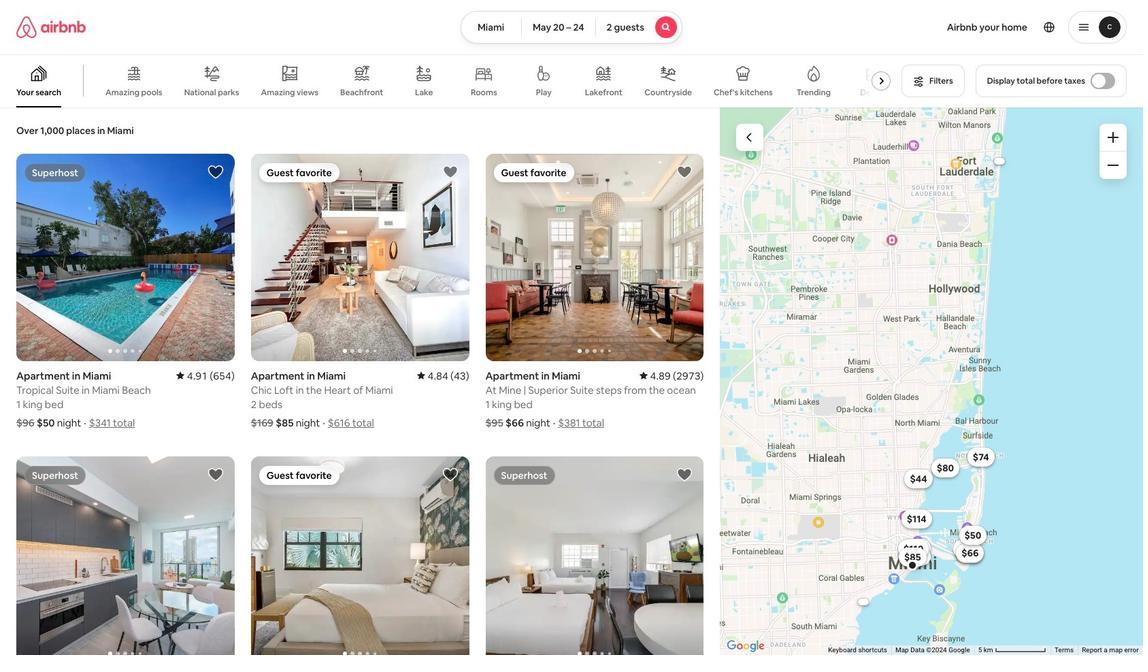 Task type: vqa. For each thing, say whether or not it's contained in the screenshot.
rightmost Add to wishlist: Apartment in Miami icon
yes



Task type: locate. For each thing, give the bounding box(es) containing it.
None search field
[[461, 11, 682, 44]]

zoom out image
[[1108, 160, 1119, 171]]

add to wishlist: apartment in miami image
[[207, 164, 224, 180], [442, 164, 458, 180], [442, 467, 458, 483]]

add to wishlist: apartment in miami image
[[677, 164, 693, 180], [207, 467, 224, 483], [677, 467, 693, 483]]

google map
showing 20 stays. region
[[720, 108, 1143, 655]]

group
[[0, 54, 896, 108], [16, 154, 235, 361], [251, 154, 469, 361], [486, 154, 704, 361], [16, 456, 235, 655], [251, 456, 469, 655], [486, 456, 704, 655]]



Task type: describe. For each thing, give the bounding box(es) containing it.
zoom in image
[[1108, 132, 1119, 143]]

google image
[[724, 638, 768, 655]]

the location you searched image
[[907, 560, 918, 570]]

profile element
[[699, 0, 1127, 54]]



